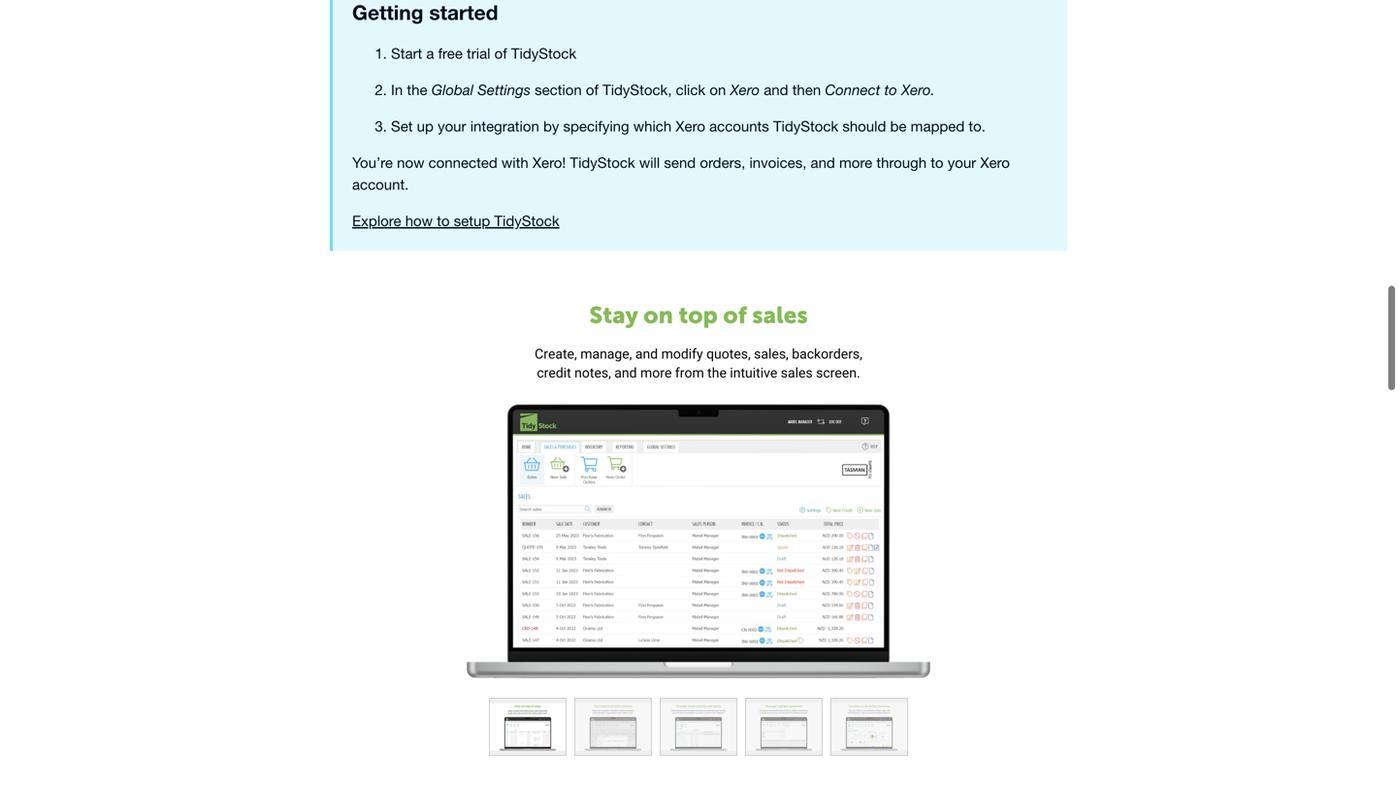 Task type: describe. For each thing, give the bounding box(es) containing it.
section
[[535, 81, 582, 98]]

1 vertical spatial xero
[[676, 117, 706, 134]]

and for xero
[[764, 81, 789, 98]]

setup
[[454, 212, 490, 229]]

screenshot 5 of 5 for app tidystock image
[[832, 699, 908, 755]]

settings
[[478, 81, 531, 98]]

you're
[[352, 154, 393, 171]]

connected
[[429, 154, 498, 171]]

now
[[397, 154, 425, 171]]

screenshot 4 of 5 for app tidystock image
[[747, 699, 822, 755]]

click
[[676, 81, 706, 98]]

global
[[432, 81, 474, 98]]

with
[[502, 154, 529, 171]]

start
[[391, 45, 423, 62]]

specifying
[[564, 117, 630, 134]]

xero!
[[533, 154, 566, 171]]

explore
[[352, 212, 401, 229]]

explore how to setup tidystock
[[352, 212, 560, 229]]

how
[[406, 212, 433, 229]]

tidystock,
[[603, 81, 672, 98]]

to inside 'link'
[[437, 212, 450, 229]]

trial
[[467, 45, 491, 62]]

up
[[417, 117, 434, 134]]

invoices,
[[750, 154, 807, 171]]

in
[[391, 81, 403, 98]]

by
[[544, 117, 560, 134]]

to for connect
[[885, 81, 898, 98]]

will
[[640, 154, 660, 171]]

tidystock inside 'link'
[[495, 212, 560, 229]]

then
[[793, 81, 821, 98]]

a
[[427, 45, 434, 62]]

accounts
[[710, 117, 770, 134]]

to for through
[[931, 154, 944, 171]]

more
[[840, 154, 873, 171]]

set up your integration by specifying which xero accounts tidystock should be mapped to.
[[391, 117, 986, 134]]

in the global settings section of tidystock, click on xero and then connect to xero.
[[391, 81, 936, 98]]

on
[[710, 81, 726, 98]]



Task type: locate. For each thing, give the bounding box(es) containing it.
to right through
[[931, 154, 944, 171]]

0 horizontal spatial of
[[495, 45, 507, 62]]

should
[[843, 117, 887, 134]]

1 horizontal spatial and
[[811, 154, 836, 171]]

xero down 'to.'
[[981, 154, 1010, 171]]

connect
[[825, 81, 881, 98]]

your
[[438, 117, 466, 134], [948, 154, 977, 171]]

xero inside you're now connected with xero! tidystock will send orders, invoices, and more through to your xero account.
[[981, 154, 1010, 171]]

1 vertical spatial to
[[931, 154, 944, 171]]

xero down the click
[[676, 117, 706, 134]]

your right up
[[438, 117, 466, 134]]

tidystock
[[511, 45, 577, 62], [774, 117, 839, 134], [570, 154, 636, 171], [495, 212, 560, 229]]

0 vertical spatial of
[[495, 45, 507, 62]]

tidystock down then
[[774, 117, 839, 134]]

2 horizontal spatial to
[[931, 154, 944, 171]]

1 horizontal spatial of
[[586, 81, 599, 98]]

account.
[[352, 176, 409, 193]]

2 vertical spatial xero
[[981, 154, 1010, 171]]

1 horizontal spatial to
[[885, 81, 898, 98]]

2 horizontal spatial xero
[[981, 154, 1010, 171]]

integration
[[471, 117, 540, 134]]

explore how to setup tidystock link
[[352, 210, 1048, 231]]

1 horizontal spatial xero
[[731, 81, 760, 98]]

through
[[877, 154, 927, 171]]

screenshot 1 for app tidystock image
[[330, 290, 1068, 678]]

1 vertical spatial your
[[948, 154, 977, 171]]

tidystock inside you're now connected with xero! tidystock will send orders, invoices, and more through to your xero account.
[[570, 154, 636, 171]]

1 horizontal spatial your
[[948, 154, 977, 171]]

xero
[[731, 81, 760, 98], [676, 117, 706, 134], [981, 154, 1010, 171]]

screenshot 2 of 5 for app tidystock image
[[576, 699, 651, 755]]

send
[[664, 154, 696, 171]]

1 vertical spatial of
[[586, 81, 599, 98]]

2 vertical spatial to
[[437, 212, 450, 229]]

of right trial
[[495, 45, 507, 62]]

and for invoices,
[[811, 154, 836, 171]]

the
[[407, 81, 428, 98]]

and inside you're now connected with xero! tidystock will send orders, invoices, and more through to your xero account.
[[811, 154, 836, 171]]

to right how
[[437, 212, 450, 229]]

xero.
[[902, 81, 936, 98]]

0 vertical spatial and
[[764, 81, 789, 98]]

to
[[885, 81, 898, 98], [931, 154, 944, 171], [437, 212, 450, 229]]

0 horizontal spatial xero
[[676, 117, 706, 134]]

be
[[891, 117, 907, 134]]

your down 'to.'
[[948, 154, 977, 171]]

0 vertical spatial xero
[[731, 81, 760, 98]]

screenshot 1 of 5 for app tidystock image
[[490, 699, 566, 755]]

mapped
[[911, 117, 965, 134]]

tidystock up section
[[511, 45, 577, 62]]

your inside you're now connected with xero! tidystock will send orders, invoices, and more through to your xero account.
[[948, 154, 977, 171]]

to inside you're now connected with xero! tidystock will send orders, invoices, and more through to your xero account.
[[931, 154, 944, 171]]

set
[[391, 117, 413, 134]]

0 vertical spatial to
[[885, 81, 898, 98]]

and left more
[[811, 154, 836, 171]]

and
[[764, 81, 789, 98], [811, 154, 836, 171]]

0 horizontal spatial your
[[438, 117, 466, 134]]

to.
[[969, 117, 986, 134]]

screenshot 3 of 5 for app tidystock image
[[661, 699, 737, 755]]

tidystock right setup
[[495, 212, 560, 229]]

1 vertical spatial and
[[811, 154, 836, 171]]

orders,
[[700, 154, 746, 171]]

tidystock down specifying
[[570, 154, 636, 171]]

of
[[495, 45, 507, 62], [586, 81, 599, 98]]

which
[[634, 117, 672, 134]]

xero right on
[[731, 81, 760, 98]]

0 horizontal spatial and
[[764, 81, 789, 98]]

of right section
[[586, 81, 599, 98]]

0 horizontal spatial to
[[437, 212, 450, 229]]

and left then
[[764, 81, 789, 98]]

free
[[438, 45, 463, 62]]

you're now connected with xero! tidystock will send orders, invoices, and more through to your xero account.
[[352, 154, 1010, 193]]

to left "xero."
[[885, 81, 898, 98]]

0 vertical spatial your
[[438, 117, 466, 134]]

start a free trial of tidystock
[[391, 45, 577, 62]]



Task type: vqa. For each thing, say whether or not it's contained in the screenshot.
up
yes



